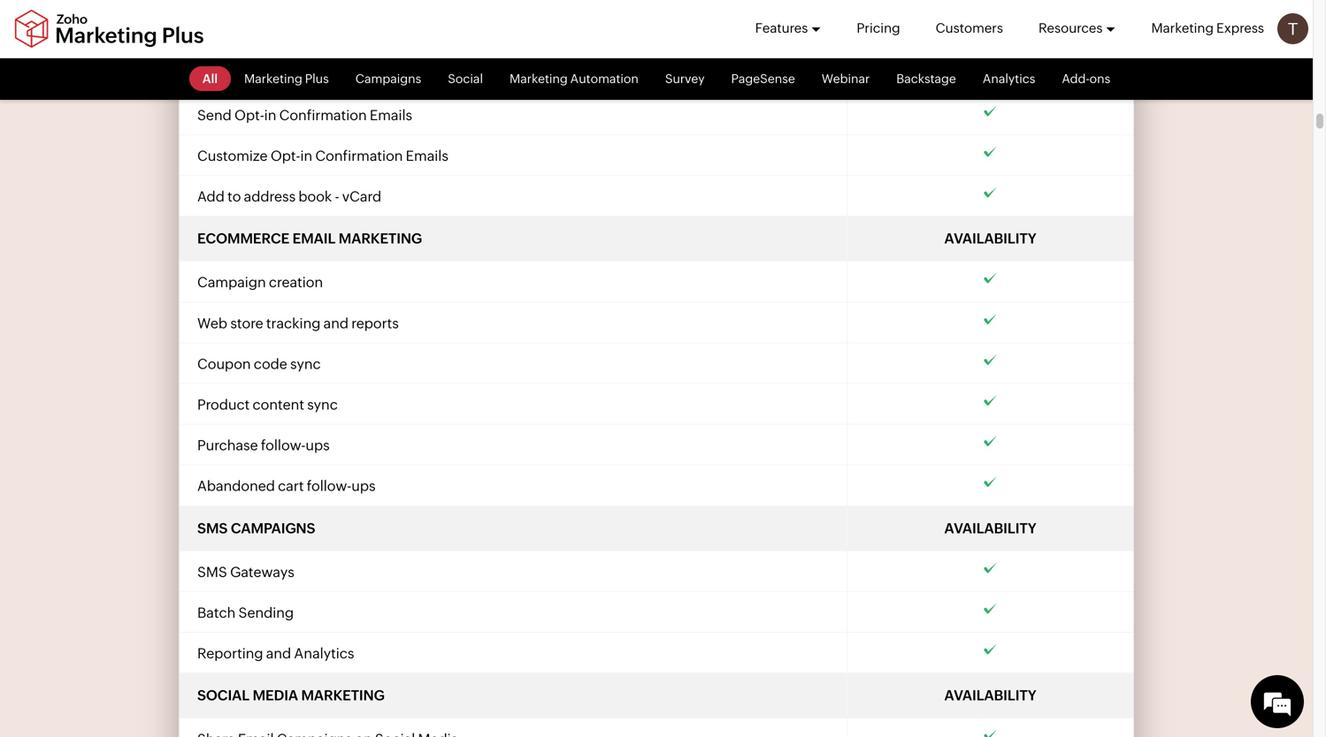 Task type: vqa. For each thing, say whether or not it's contained in the screenshot.
bottom customer-
no



Task type: describe. For each thing, give the bounding box(es) containing it.
abandoned
[[197, 478, 275, 495]]

address
[[244, 189, 296, 205]]

batch sending
[[197, 605, 294, 621]]

cart
[[278, 478, 304, 495]]

availability for sms campaigns
[[944, 520, 1036, 537]]

1 horizontal spatial to
[[331, 25, 345, 42]]

coupon code sync
[[197, 356, 321, 372]]

availability for social media marketing
[[944, 688, 1036, 704]]

ecommerce email marketing
[[197, 231, 422, 247]]

campaigns
[[355, 72, 421, 86]]

abandoned cart follow-ups
[[197, 478, 376, 495]]

reports
[[351, 315, 399, 332]]

in for customize opt-in confirmation emails
[[300, 148, 312, 164]]

marketing plus
[[244, 72, 329, 86]]

resources link
[[1039, 0, 1116, 57]]

marketing express link
[[1151, 0, 1264, 57]]

marketing for social media marketing
[[301, 688, 385, 704]]

customers link
[[936, 0, 1003, 57]]

company
[[227, 25, 292, 42]]

add for add company logo to opt-in forms
[[197, 25, 225, 42]]

sending
[[238, 605, 294, 621]]

survey
[[665, 72, 705, 86]]

0 vertical spatial and
[[323, 315, 349, 332]]

backstage
[[896, 72, 956, 86]]

content
[[253, 397, 304, 413]]

web
[[197, 315, 227, 332]]

0 vertical spatial confirmation
[[271, 66, 358, 83]]

1 horizontal spatial analytics
[[983, 72, 1035, 86]]

0 horizontal spatial to
[[227, 189, 241, 205]]

social
[[197, 688, 250, 704]]

campaign
[[197, 274, 266, 291]]

emails for customize opt-in confirmation emails
[[406, 148, 448, 164]]

add-ons
[[1062, 72, 1110, 86]]

express
[[1216, 20, 1264, 36]]

0 horizontal spatial follow-
[[261, 438, 306, 454]]

marketing express
[[1151, 20, 1264, 36]]

gateways
[[230, 564, 294, 581]]

2 horizontal spatial opt-
[[348, 25, 377, 42]]

-
[[335, 189, 339, 205]]

campaigns
[[231, 520, 315, 537]]

send
[[197, 107, 232, 123]]

vcard
[[342, 189, 381, 205]]

sms for sms gateways
[[197, 564, 227, 581]]

opt- for send opt-in confirmation emails
[[234, 107, 264, 123]]

customers
[[936, 20, 1003, 36]]

logo
[[295, 25, 328, 42]]

sms campaigns
[[197, 520, 315, 537]]

add for add to address book - vcard
[[197, 189, 225, 205]]

page
[[361, 66, 394, 83]]

resources
[[1039, 20, 1103, 36]]



Task type: locate. For each thing, give the bounding box(es) containing it.
in down send opt-in confirmation emails
[[300, 148, 312, 164]]

emails down social
[[406, 148, 448, 164]]

sms for sms campaigns
[[197, 520, 228, 537]]

add up all
[[197, 25, 225, 42]]

1 vertical spatial opt-
[[234, 107, 264, 123]]

add up ecommerce at the top
[[197, 189, 225, 205]]

customize opt-in confirmation emails
[[197, 148, 448, 164]]

1 vertical spatial add
[[197, 189, 225, 205]]

customize for customize confirmation page
[[197, 66, 268, 83]]

follow- up abandoned cart follow-ups
[[261, 438, 306, 454]]

1 horizontal spatial in
[[300, 148, 312, 164]]

forms
[[392, 25, 434, 42]]

and
[[323, 315, 349, 332], [266, 646, 291, 662]]

0 vertical spatial emails
[[370, 107, 412, 123]]

analytics down customers link
[[983, 72, 1035, 86]]

2 sms from the top
[[197, 564, 227, 581]]

customize for customize opt-in confirmation emails
[[197, 148, 268, 164]]

sync
[[290, 356, 321, 372], [307, 397, 338, 413]]

marketing automation
[[510, 72, 639, 86]]

web store tracking and reports
[[197, 315, 399, 332]]

0 horizontal spatial analytics
[[294, 646, 354, 662]]

ups right cart
[[351, 478, 376, 495]]

1 vertical spatial follow-
[[307, 478, 351, 495]]

sync for coupon code sync
[[290, 356, 321, 372]]

in down marketing plus
[[264, 107, 276, 123]]

1 vertical spatial sync
[[307, 397, 338, 413]]

1 vertical spatial to
[[227, 189, 241, 205]]

customize confirmation page
[[197, 66, 394, 83]]

2 availability from the top
[[944, 520, 1036, 537]]

1 sms from the top
[[197, 520, 228, 537]]

to
[[331, 25, 345, 42], [227, 189, 241, 205]]

0 vertical spatial sync
[[290, 356, 321, 372]]

sms down abandoned
[[197, 520, 228, 537]]

marketing right media
[[301, 688, 385, 704]]

marketing down vcard
[[339, 231, 422, 247]]

follow-
[[261, 438, 306, 454], [307, 478, 351, 495]]

1 vertical spatial marketing
[[301, 688, 385, 704]]

1 vertical spatial emails
[[406, 148, 448, 164]]

tracking
[[266, 315, 321, 332]]

coupon
[[197, 356, 251, 372]]

1 vertical spatial customize
[[197, 148, 268, 164]]

0 vertical spatial ups
[[306, 438, 330, 454]]

1 customize from the top
[[197, 66, 268, 83]]

purchase follow-ups
[[197, 438, 330, 454]]

0 horizontal spatial ups
[[306, 438, 330, 454]]

1 add from the top
[[197, 25, 225, 42]]

0 vertical spatial add
[[197, 25, 225, 42]]

2 horizontal spatial in
[[377, 25, 390, 42]]

marketing for ecommerce email marketing
[[339, 231, 422, 247]]

opt- up 'add to address book - vcard'
[[271, 148, 300, 164]]

0 horizontal spatial and
[[266, 646, 291, 662]]

ups up abandoned cart follow-ups
[[306, 438, 330, 454]]

1 vertical spatial availability
[[944, 520, 1036, 537]]

0 vertical spatial marketing
[[339, 231, 422, 247]]

product
[[197, 397, 250, 413]]

and up media
[[266, 646, 291, 662]]

sync right content
[[307, 397, 338, 413]]

zoho marketingplus logo image
[[13, 9, 205, 48]]

confirmation down add company logo to opt-in forms
[[271, 66, 358, 83]]

pricing
[[857, 20, 900, 36]]

pagesense
[[731, 72, 795, 86]]

reporting
[[197, 646, 263, 662]]

emails
[[370, 107, 412, 123], [406, 148, 448, 164]]

0 vertical spatial follow-
[[261, 438, 306, 454]]

availability for ecommerce email marketing
[[944, 231, 1036, 247]]

marketing
[[339, 231, 422, 247], [301, 688, 385, 704]]

to right logo
[[331, 25, 345, 42]]

in for send opt-in confirmation emails
[[264, 107, 276, 123]]

opt- for customize opt-in confirmation emails
[[271, 148, 300, 164]]

marketing
[[1151, 20, 1214, 36]]

sms
[[197, 520, 228, 537], [197, 564, 227, 581]]

2 vertical spatial in
[[300, 148, 312, 164]]

1 vertical spatial analytics
[[294, 646, 354, 662]]

availability
[[944, 231, 1036, 247], [944, 520, 1036, 537], [944, 688, 1036, 704]]

confirmation
[[271, 66, 358, 83], [279, 107, 367, 123], [315, 148, 403, 164]]

2 vertical spatial confirmation
[[315, 148, 403, 164]]

store
[[230, 315, 263, 332]]

customize
[[197, 66, 268, 83], [197, 148, 268, 164]]

ecommerce
[[197, 231, 289, 247]]

pricing link
[[857, 0, 900, 57]]

0 horizontal spatial opt-
[[234, 107, 264, 123]]

opt- right send
[[234, 107, 264, 123]]

in
[[377, 25, 390, 42], [264, 107, 276, 123], [300, 148, 312, 164]]

social media marketing
[[197, 688, 385, 704]]

customize down send
[[197, 148, 268, 164]]

1 horizontal spatial follow-
[[307, 478, 351, 495]]

2 vertical spatial opt-
[[271, 148, 300, 164]]

0 vertical spatial sms
[[197, 520, 228, 537]]

purchase
[[197, 438, 258, 454]]

reporting and analytics
[[197, 646, 354, 662]]

1 horizontal spatial ups
[[351, 478, 376, 495]]

code
[[254, 356, 287, 372]]

2 add from the top
[[197, 189, 225, 205]]

book
[[298, 189, 332, 205]]

1 horizontal spatial and
[[323, 315, 349, 332]]

sms up 'batch'
[[197, 564, 227, 581]]

confirmation for send
[[279, 107, 367, 123]]

0 vertical spatial customize
[[197, 66, 268, 83]]

social
[[448, 72, 483, 86]]

0 vertical spatial analytics
[[983, 72, 1035, 86]]

follow- right cart
[[307, 478, 351, 495]]

sync for product content sync
[[307, 397, 338, 413]]

all
[[202, 72, 218, 86]]

emails for send opt-in confirmation emails
[[370, 107, 412, 123]]

add company logo to opt-in forms
[[197, 25, 434, 42]]

0 vertical spatial in
[[377, 25, 390, 42]]

confirmation up vcard
[[315, 148, 403, 164]]

customize up send
[[197, 66, 268, 83]]

emails down campaigns
[[370, 107, 412, 123]]

add
[[197, 25, 225, 42], [197, 189, 225, 205]]

3 availability from the top
[[944, 688, 1036, 704]]

terry turtle image
[[1277, 13, 1308, 44]]

0 vertical spatial availability
[[944, 231, 1036, 247]]

batch
[[197, 605, 236, 621]]

send opt-in confirmation emails
[[197, 107, 412, 123]]

2 vertical spatial availability
[[944, 688, 1036, 704]]

analytics up the social media marketing
[[294, 646, 354, 662]]

ups
[[306, 438, 330, 454], [351, 478, 376, 495]]

confirmation up customize opt-in confirmation emails
[[279, 107, 367, 123]]

1 horizontal spatial opt-
[[271, 148, 300, 164]]

analytics
[[983, 72, 1035, 86], [294, 646, 354, 662]]

features
[[755, 20, 808, 36]]

1 vertical spatial ups
[[351, 478, 376, 495]]

email
[[293, 231, 336, 247]]

0 vertical spatial to
[[331, 25, 345, 42]]

product content sync
[[197, 397, 338, 413]]

creation
[[269, 274, 323, 291]]

webinar
[[822, 72, 870, 86]]

to left address
[[227, 189, 241, 205]]

1 vertical spatial and
[[266, 646, 291, 662]]

media
[[253, 688, 298, 704]]

add to address book - vcard
[[197, 189, 381, 205]]

features link
[[755, 0, 821, 57]]

sync right code
[[290, 356, 321, 372]]

0 horizontal spatial in
[[264, 107, 276, 123]]

add-
[[1062, 72, 1090, 86]]

1 vertical spatial sms
[[197, 564, 227, 581]]

campaign creation
[[197, 274, 323, 291]]

1 vertical spatial in
[[264, 107, 276, 123]]

and left reports
[[323, 315, 349, 332]]

1 availability from the top
[[944, 231, 1036, 247]]

1 vertical spatial confirmation
[[279, 107, 367, 123]]

2 customize from the top
[[197, 148, 268, 164]]

ons
[[1090, 72, 1110, 86]]

in left forms
[[377, 25, 390, 42]]

sms gateways
[[197, 564, 294, 581]]

0 vertical spatial opt-
[[348, 25, 377, 42]]

opt- up page
[[348, 25, 377, 42]]

opt-
[[348, 25, 377, 42], [234, 107, 264, 123], [271, 148, 300, 164]]

confirmation for customize
[[315, 148, 403, 164]]



